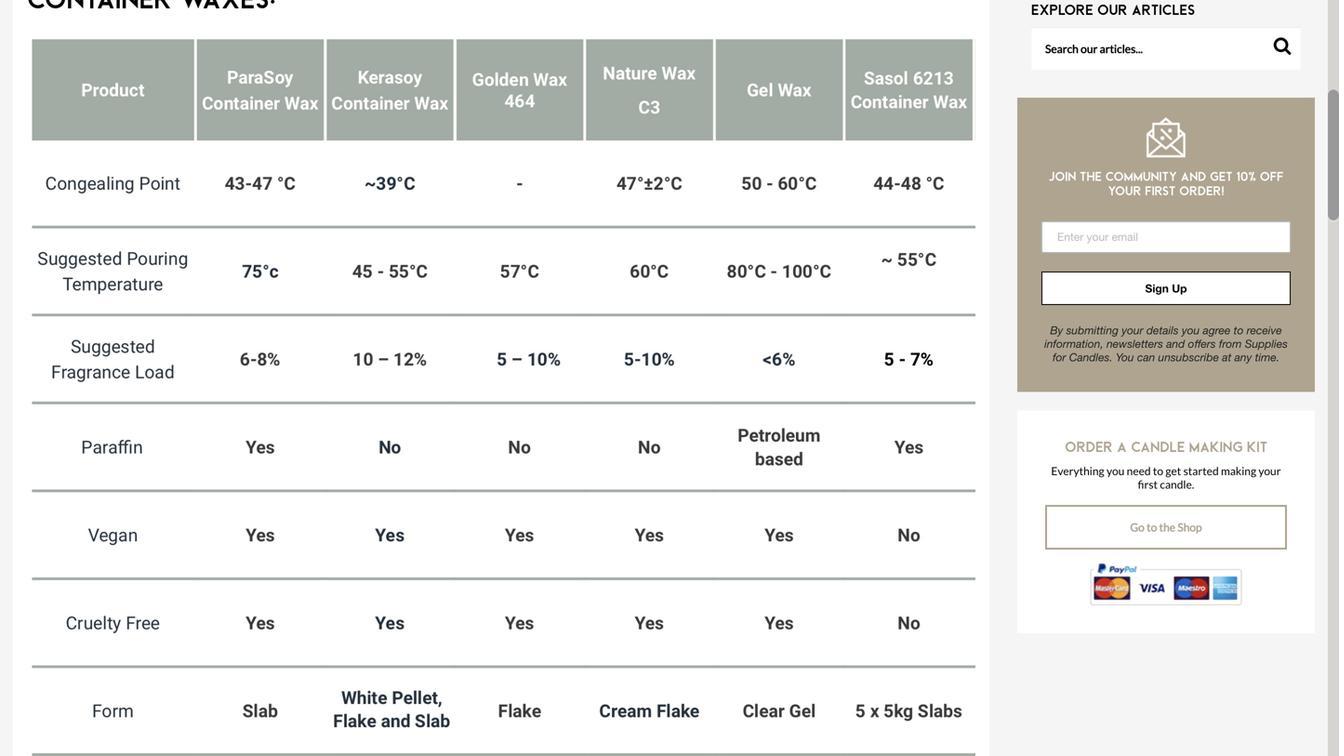 Task type: describe. For each thing, give the bounding box(es) containing it.
order
[[1065, 438, 1114, 455]]

the inside join the community and get 10% off your first order!
[[1080, 169, 1103, 184]]

supplies
[[1246, 337, 1289, 350]]

candle
[[1132, 438, 1186, 455]]

to inside 'by submitting your details you agree to receive information, newsletters and offers from supplies for candles. you can unsubscribe at any time.'
[[1234, 324, 1244, 337]]

making
[[1190, 438, 1244, 455]]

shop
[[1178, 521, 1203, 534]]

your inside join the community and get 10% off your first order!
[[1109, 183, 1142, 198]]

Enter your email email field
[[1042, 221, 1291, 253]]

get inside order a candle making kit everything you need to get started making your first candle.
[[1166, 464, 1182, 478]]

to inside order a candle making kit everything you need to get started making your first candle.
[[1154, 464, 1164, 478]]

unsubscribe
[[1159, 351, 1220, 364]]

community
[[1106, 169, 1178, 184]]

and inside join the community and get 10% off your first order!
[[1181, 169, 1207, 184]]

off
[[1261, 169, 1285, 184]]

explore our articles
[[1032, 1, 1196, 18]]

order!
[[1180, 183, 1225, 198]]

information,
[[1045, 337, 1104, 350]]

sign
[[1146, 282, 1169, 295]]

from
[[1220, 337, 1243, 350]]

1 vertical spatial the
[[1160, 521, 1176, 534]]

a
[[1118, 438, 1128, 455]]

submitting
[[1067, 324, 1119, 337]]

2 vertical spatial to
[[1147, 521, 1158, 534]]

you
[[1117, 351, 1135, 364]]

sign up
[[1146, 282, 1188, 295]]

join
[[1049, 169, 1077, 184]]

can
[[1138, 351, 1156, 364]]

join the community and get 10% off your first order!
[[1049, 169, 1285, 198]]

our
[[1098, 1, 1128, 18]]

explore
[[1032, 1, 1094, 18]]

articles
[[1132, 1, 1196, 18]]

candle.
[[1161, 478, 1195, 491]]

go to the shop link
[[1046, 505, 1288, 550]]

first inside order a candle making kit everything you need to get started making your first candle.
[[1139, 478, 1158, 491]]

need
[[1127, 464, 1152, 478]]



Task type: locate. For each thing, give the bounding box(es) containing it.
None submit
[[1269, 27, 1302, 70]]

0 vertical spatial you
[[1183, 324, 1201, 337]]

your
[[1109, 183, 1142, 198], [1122, 324, 1144, 337], [1259, 464, 1282, 478]]

the
[[1080, 169, 1103, 184], [1160, 521, 1176, 534]]

you up the offers
[[1183, 324, 1201, 337]]

by submitting your details you agree to receive information, newsletters and offers from supplies for candles. you can unsubscribe at any time.
[[1045, 324, 1289, 364]]

newsletters
[[1107, 337, 1164, 350]]

get
[[1211, 169, 1233, 184], [1166, 464, 1182, 478]]

receive
[[1247, 324, 1283, 337]]

the left shop
[[1160, 521, 1176, 534]]

1 horizontal spatial you
[[1183, 324, 1201, 337]]

you inside order a candle making kit everything you need to get started making your first candle.
[[1107, 464, 1125, 478]]

get inside join the community and get 10% off your first order!
[[1211, 169, 1233, 184]]

0 vertical spatial the
[[1080, 169, 1103, 184]]

any
[[1235, 351, 1253, 364]]

making
[[1222, 464, 1257, 478]]

first left "candle." at the bottom
[[1139, 478, 1158, 491]]

0 vertical spatial and
[[1181, 169, 1207, 184]]

up
[[1173, 282, 1188, 295]]

offers
[[1189, 337, 1217, 350]]

and right "community"
[[1181, 169, 1207, 184]]

started
[[1184, 464, 1220, 478]]

your inside order a candle making kit everything you need to get started making your first candle.
[[1259, 464, 1282, 478]]

your up the newsletters on the right
[[1122, 324, 1144, 337]]

to right go
[[1147, 521, 1158, 534]]

0 horizontal spatial the
[[1080, 169, 1103, 184]]

0 vertical spatial first
[[1146, 183, 1176, 198]]

1 vertical spatial to
[[1154, 464, 1164, 478]]

go
[[1131, 521, 1145, 534]]

get left started
[[1166, 464, 1182, 478]]

for
[[1053, 351, 1067, 364]]

to
[[1234, 324, 1244, 337], [1154, 464, 1164, 478], [1147, 521, 1158, 534]]

1 vertical spatial and
[[1167, 337, 1186, 350]]

and down 'details'
[[1167, 337, 1186, 350]]

0 vertical spatial your
[[1109, 183, 1142, 198]]

you
[[1183, 324, 1201, 337], [1107, 464, 1125, 478]]

Search our articles... text field
[[1032, 27, 1302, 70]]

time.
[[1256, 351, 1280, 364]]

kit
[[1248, 438, 1268, 455]]

order a candle making kit everything you need to get started making your first candle.
[[1052, 438, 1282, 491]]

everything
[[1052, 464, 1105, 478]]

go to the shop
[[1131, 521, 1203, 534]]

0 horizontal spatial get
[[1166, 464, 1182, 478]]

2 vertical spatial your
[[1259, 464, 1282, 478]]

to up from
[[1234, 324, 1244, 337]]

at
[[1223, 351, 1232, 364]]

sign up button
[[1042, 272, 1291, 305]]

you inside 'by submitting your details you agree to receive information, newsletters and offers from supplies for candles. you can unsubscribe at any time.'
[[1183, 324, 1201, 337]]

first inside join the community and get 10% off your first order!
[[1146, 183, 1176, 198]]

details
[[1147, 324, 1179, 337]]

candles.
[[1070, 351, 1113, 364]]

to right need
[[1154, 464, 1164, 478]]

1 vertical spatial first
[[1139, 478, 1158, 491]]

and inside 'by submitting your details you agree to receive information, newsletters and offers from supplies for candles. you can unsubscribe at any time.'
[[1167, 337, 1186, 350]]

0 vertical spatial to
[[1234, 324, 1244, 337]]

and
[[1181, 169, 1207, 184], [1167, 337, 1186, 350]]

1 horizontal spatial get
[[1211, 169, 1233, 184]]

1 vertical spatial you
[[1107, 464, 1125, 478]]

1 vertical spatial get
[[1166, 464, 1182, 478]]

first left order!
[[1146, 183, 1176, 198]]

get left 10% at the right
[[1211, 169, 1233, 184]]

your inside 'by submitting your details you agree to receive information, newsletters and offers from supplies for candles. you can unsubscribe at any time.'
[[1122, 324, 1144, 337]]

0 horizontal spatial you
[[1107, 464, 1125, 478]]

0 vertical spatial get
[[1211, 169, 1233, 184]]

your down kit
[[1259, 464, 1282, 478]]

you left need
[[1107, 464, 1125, 478]]

1 horizontal spatial the
[[1160, 521, 1176, 534]]

10%
[[1237, 169, 1257, 184]]

the right join
[[1080, 169, 1103, 184]]

first
[[1146, 183, 1176, 198], [1139, 478, 1158, 491]]

by
[[1051, 324, 1064, 337]]

your up enter your email email field
[[1109, 183, 1142, 198]]

agree
[[1204, 324, 1231, 337]]

1 vertical spatial your
[[1122, 324, 1144, 337]]



